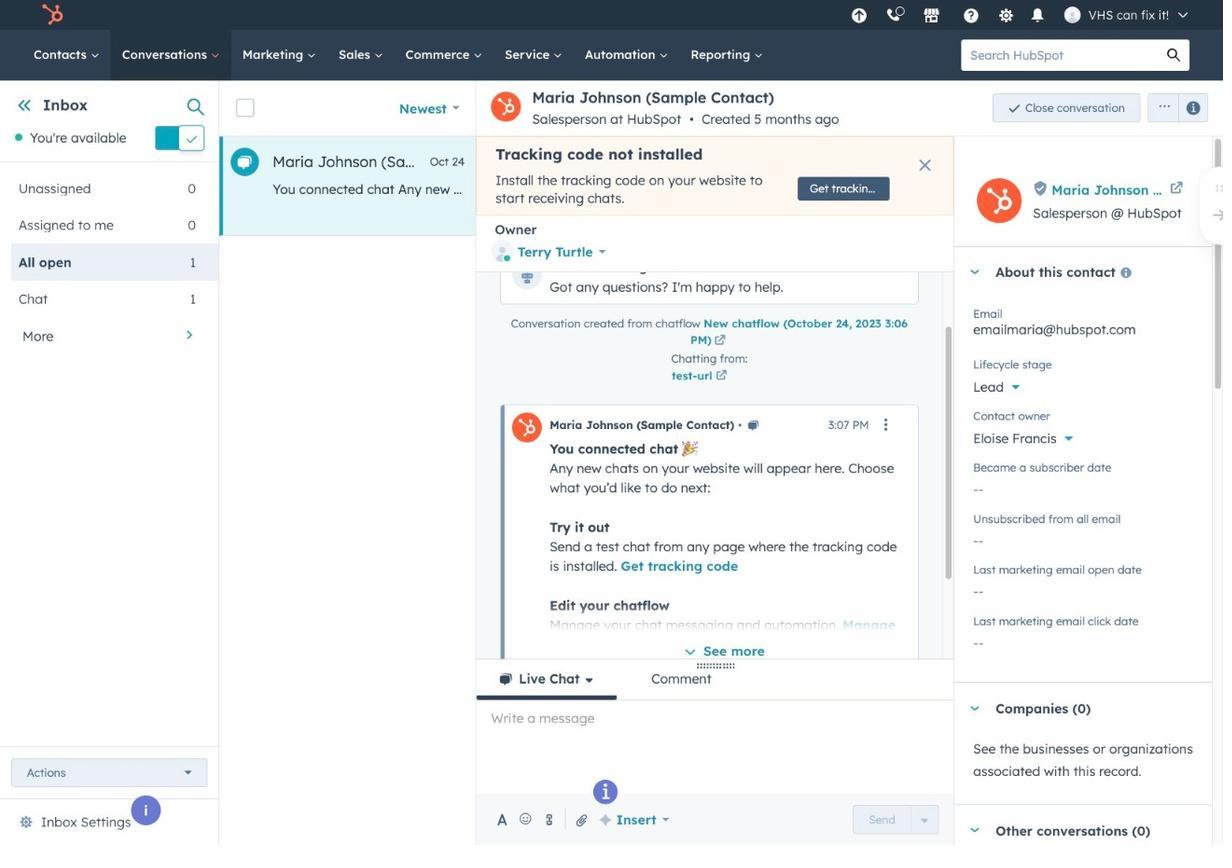Task type: describe. For each thing, give the bounding box(es) containing it.
jacob simon image
[[1065, 7, 1081, 23]]

0 vertical spatial link opens in a new window image
[[715, 336, 726, 347]]

0 horizontal spatial group
[[854, 805, 939, 835]]

1 horizontal spatial group
[[1141, 93, 1209, 123]]

you're available image
[[15, 134, 22, 141]]

1 caret image from the top
[[970, 270, 981, 274]]

1 vertical spatial link opens in a new window image
[[716, 369, 727, 386]]

close image
[[920, 159, 931, 171]]

live chat from maria johnson (sample contact) with context you connected chat
any new chats on your website will appear here. choose what you'd like to do next:

try it out 
send a test chat from any page where the tracking code is installed: https://app.hubs row
[[219, 136, 1223, 235]]

2 caret image from the top
[[970, 706, 981, 711]]

2 -- text field from the top
[[974, 626, 1194, 656]]

0 vertical spatial link opens in a new window image
[[715, 334, 726, 351]]

1 vertical spatial link opens in a new window image
[[716, 371, 727, 382]]



Task type: vqa. For each thing, say whether or not it's contained in the screenshot.
topmost caret image
yes



Task type: locate. For each thing, give the bounding box(es) containing it.
alert
[[476, 136, 954, 215]]

0 vertical spatial -- text field
[[974, 472, 1194, 502]]

0 vertical spatial group
[[1141, 93, 1209, 123]]

marketplaces image
[[924, 8, 940, 25]]

2 -- text field from the top
[[974, 523, 1194, 553]]

0 vertical spatial -- text field
[[974, 574, 1194, 604]]

1 -- text field from the top
[[974, 472, 1194, 502]]

1 vertical spatial group
[[854, 805, 939, 835]]

1 vertical spatial -- text field
[[974, 523, 1194, 553]]

link opens in a new window image
[[715, 334, 726, 351], [716, 371, 727, 382]]

-- text field
[[974, 472, 1194, 502], [974, 523, 1194, 553]]

1 vertical spatial -- text field
[[974, 626, 1194, 656]]

1 -- text field from the top
[[974, 574, 1194, 604]]

caret image
[[970, 270, 981, 274], [970, 706, 981, 711]]

menu
[[842, 0, 1201, 30]]

link opens in a new window image
[[715, 336, 726, 347], [716, 369, 727, 386]]

Search HubSpot search field
[[961, 39, 1158, 71]]

caret image
[[970, 828, 981, 833]]

-- text field
[[974, 574, 1194, 604], [974, 626, 1194, 656]]

0 vertical spatial caret image
[[970, 270, 981, 274]]

group
[[1141, 93, 1209, 123], [854, 805, 939, 835]]

1 vertical spatial caret image
[[970, 706, 981, 711]]

main content
[[219, 80, 1223, 846]]



